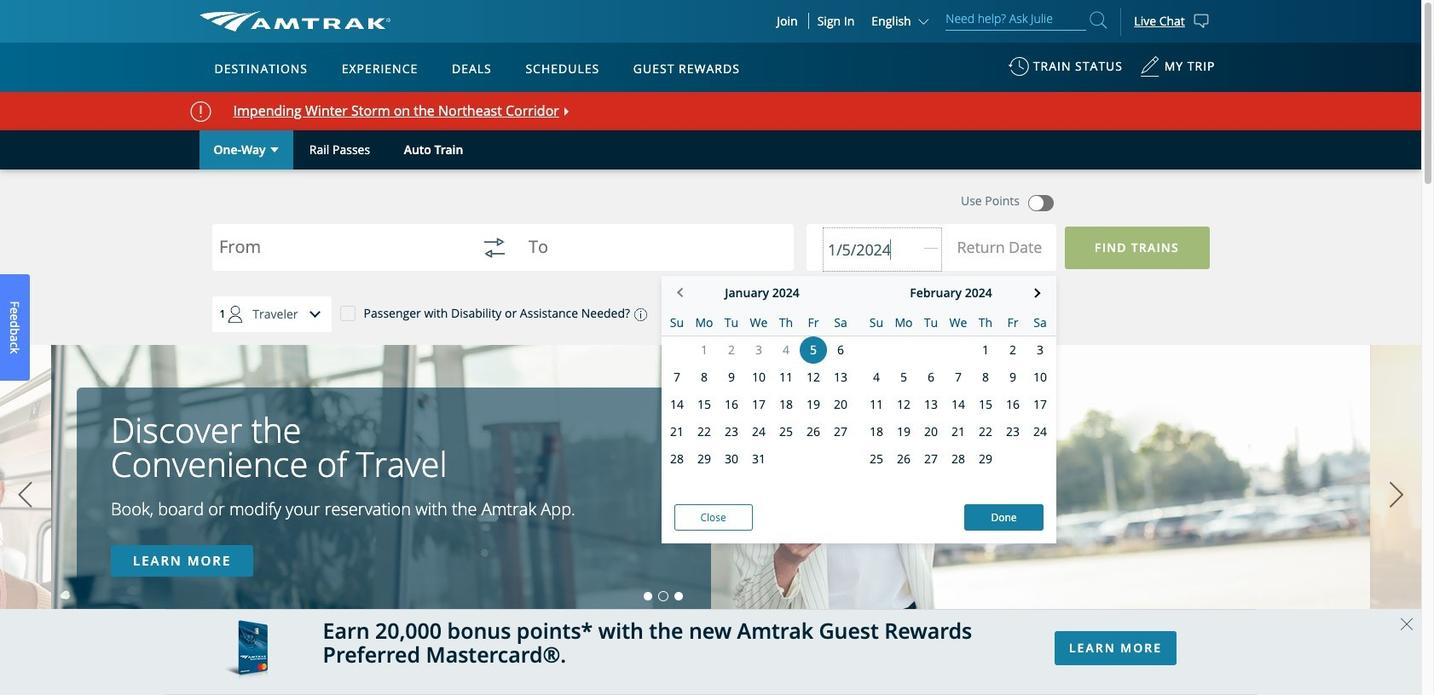 Task type: vqa. For each thing, say whether or not it's contained in the screenshot.
and in the 'link'
no



Task type: locate. For each thing, give the bounding box(es) containing it.
next image
[[1384, 474, 1409, 517]]

switch departure and arrival stations. image
[[474, 228, 515, 269]]

passenger image
[[219, 298, 253, 332]]

grid
[[661, 310, 854, 503], [854, 310, 1056, 503]]

search icon image
[[1090, 9, 1107, 32]]

choose a slide to display tab list
[[0, 593, 686, 601]]

None checkbox
[[340, 305, 355, 321]]

application
[[263, 142, 672, 381]]

friday, january 5, 2024 cell
[[800, 337, 827, 364]]

From text field
[[219, 238, 460, 261]]

10 column header from the left
[[917, 310, 945, 336]]

slide 3 tab
[[674, 593, 683, 601]]

previous image
[[12, 474, 38, 517]]

slide 2 tab
[[659, 593, 667, 601]]

amtrak guest rewards preferred mastercard image
[[225, 620, 267, 684]]

7 column header from the left
[[827, 310, 854, 336]]

column header
[[663, 310, 691, 336], [691, 310, 718, 336], [718, 310, 745, 336], [745, 310, 772, 336], [772, 310, 800, 336], [800, 310, 827, 336], [827, 310, 854, 336], [863, 310, 890, 336], [890, 310, 917, 336], [917, 310, 945, 336], [945, 310, 972, 336], [972, 310, 999, 336], [999, 310, 1027, 336], [1027, 310, 1054, 336]]

6 column header from the left
[[800, 310, 827, 336]]

monday, january 1, 2024 cell
[[691, 337, 718, 364]]

None field
[[219, 228, 460, 283], [528, 228, 770, 283], [824, 228, 941, 271], [824, 228, 941, 271]]

row
[[661, 310, 854, 337], [854, 310, 1056, 337], [661, 337, 854, 364], [854, 337, 1056, 364], [661, 364, 854, 391], [854, 364, 1056, 391], [661, 391, 854, 419], [854, 391, 1056, 419], [661, 419, 854, 446], [854, 419, 1056, 446], [661, 446, 854, 473], [854, 446, 1056, 473], [661, 473, 854, 503], [854, 473, 1056, 503]]

1 grid from the left
[[661, 310, 854, 503]]

11 column header from the left
[[945, 310, 972, 336]]

banner
[[0, 0, 1421, 394]]



Task type: describe. For each thing, give the bounding box(es) containing it.
Please enter your search item search field
[[946, 9, 1087, 31]]

wednesday, january 3, 2024 cell
[[745, 337, 772, 364]]

thursday, january 4, 2024 cell
[[772, 337, 800, 364]]

tuesday, january 2, 2024 cell
[[718, 337, 745, 364]]

click to add the number travelers and discount types image
[[298, 298, 332, 332]]

8 column header from the left
[[863, 310, 890, 336]]

none field the from
[[219, 228, 460, 283]]

next month image
[[1031, 289, 1040, 298]]

2 grid from the left
[[854, 310, 1056, 503]]

3 column header from the left
[[718, 310, 745, 336]]

select caret image
[[270, 148, 278, 152]]

To text field
[[528, 238, 770, 261]]

4 column header from the left
[[745, 310, 772, 336]]

1 column header from the left
[[663, 310, 691, 336]]

amtrak image
[[199, 11, 390, 32]]

none field to
[[528, 228, 770, 283]]

5 column header from the left
[[772, 310, 800, 336]]

9 column header from the left
[[890, 310, 917, 336]]

slide 1 tab
[[644, 593, 652, 601]]

12 column header from the left
[[972, 310, 999, 336]]

14 column header from the left
[[1027, 310, 1054, 336]]

regions map image
[[263, 142, 672, 381]]

more information about accessible travel requests. image
[[630, 308, 647, 321]]

2 column header from the left
[[691, 310, 718, 336]]

13 column header from the left
[[999, 310, 1027, 336]]

plus icon image
[[816, 306, 831, 321]]



